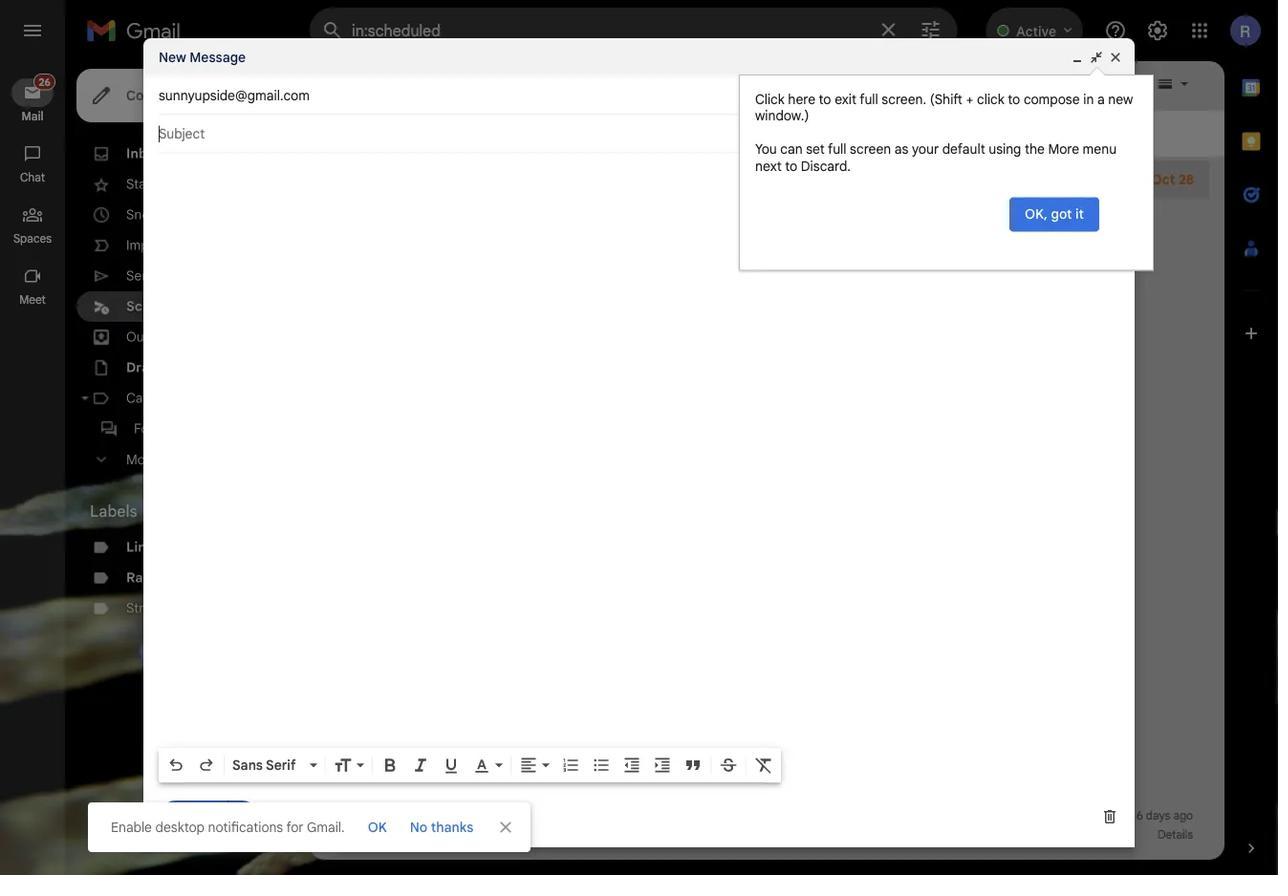 Task type: describe. For each thing, give the bounding box(es) containing it.
outbox
[[126, 329, 171, 346]]

labels heading
[[90, 502, 272, 521]]

categories link
[[126, 390, 193, 407]]

message
[[190, 49, 246, 65]]

mail, 26 unread messages image
[[32, 78, 54, 96]]

a
[[1098, 91, 1105, 108]]

redo ‪(⌘y)‬ image
[[197, 756, 216, 775]]

compose
[[1024, 91, 1080, 108]]

sans serif
[[232, 757, 296, 774]]

Subject field
[[159, 124, 1120, 143]]

it
[[1076, 206, 1084, 223]]

6
[[1137, 809, 1143, 824]]

compose button
[[76, 69, 209, 122]]

remove formatting ‪(⌘\)‬ image
[[754, 756, 774, 775]]

inbox link
[[126, 145, 163, 162]]

send button
[[159, 801, 228, 835]]

enable desktop notifications for gmail.
[[111, 819, 345, 836]]

oct
[[1152, 171, 1175, 188]]

ok link
[[360, 811, 395, 845]]

days
[[1146, 809, 1171, 824]]

2 horizontal spatial to
[[1008, 91, 1021, 108]]

using
[[989, 141, 1021, 158]]

navigation containing mail
[[0, 61, 67, 876]]

mail
[[21, 109, 44, 124]]

spaces
[[13, 232, 52, 246]]

thanks
[[431, 819, 474, 836]]

sent link
[[126, 268, 154, 284]]

more inside "more" button
[[126, 452, 157, 468]]

clear search image
[[869, 11, 908, 49]]

starred
[[126, 176, 171, 193]]

(shift
[[930, 91, 963, 108]]

new
[[1108, 91, 1133, 108]]

full inside click here to exit full screen. (shift + click to compose in a new window.)
[[860, 91, 879, 108]]

last account activity: 6 days ago details
[[1023, 809, 1193, 843]]

sans
[[232, 757, 263, 774]]

you can set full screen as your default using the more menu next to discard.
[[755, 141, 1117, 174]]

bold ‪(⌘b)‬ image
[[381, 756, 400, 775]]

got
[[1051, 206, 1072, 223]]

😿 image
[[758, 173, 774, 189]]

your
[[912, 141, 939, 158]]

account
[[1048, 809, 1090, 824]]

0.01 gb of 15 gb used
[[325, 829, 440, 843]]

hey june! miss you! link
[[574, 170, 1127, 189]]

new message dialog
[[143, 38, 1135, 848]]

outbox link
[[126, 329, 171, 346]]

pop out image
[[1089, 50, 1104, 65]]

in
[[1084, 91, 1094, 108]]

ago
[[1174, 809, 1193, 824]]

scheduled link
[[126, 298, 196, 315]]

click here to exit full screen. (shift + click to compose in a new window.)
[[755, 91, 1133, 124]]

minimize image
[[1070, 50, 1085, 65]]

scheduled
[[126, 298, 196, 315]]

random
[[126, 570, 180, 587]]

indent less ‪(⌘[)‬ image
[[622, 756, 642, 775]]

compose
[[126, 87, 186, 104]]

ok,
[[1025, 206, 1048, 223]]

the
[[1025, 141, 1045, 158]]

more inside you can set full screen as your default using the more menu next to discard.
[[1048, 141, 1080, 158]]

bulleted list ‪(⌘⇧8)‬ image
[[592, 756, 611, 775]]

june!
[[646, 171, 679, 188]]

numbered list ‪(⌘⇧7)‬ image
[[561, 756, 580, 775]]

discard.
[[801, 158, 851, 174]]

footer containing last account activity: 6 days ago
[[310, 807, 1210, 845]]

notifications
[[208, 819, 283, 836]]

row inside main content
[[310, 161, 1210, 199]]

stripe
[[126, 600, 162, 617]]

hey
[[620, 171, 643, 188]]

1 gb from the left
[[350, 829, 366, 843]]

of
[[369, 829, 380, 843]]

Message Body text field
[[159, 163, 1120, 743]]

26
[[274, 147, 287, 161]]

full inside you can set full screen as your default using the more menu next to discard.
[[828, 141, 847, 158]]

inbox
[[126, 145, 163, 162]]

new message
[[159, 49, 246, 65]]

quote ‪(⌘⇧9)‬ image
[[684, 756, 703, 775]]

alert dialog containing click here to exit full screen. (shift + click to compose in a new window.)
[[739, 67, 1154, 271]]

linkedin
[[126, 539, 182, 556]]

important link
[[126, 237, 186, 254]]

forums link
[[134, 421, 179, 437]]

main content containing hey june! miss you!
[[310, 61, 1225, 861]]

categories
[[126, 390, 193, 407]]

click
[[977, 91, 1005, 108]]

send
[[177, 810, 209, 826]]



Task type: vqa. For each thing, say whether or not it's contained in the screenshot.
Drafts on the left top of page
yes



Task type: locate. For each thing, give the bounding box(es) containing it.
you
[[755, 141, 777, 158]]

full right exit
[[860, 91, 879, 108]]

1 vertical spatial more
[[126, 452, 157, 468]]

forums
[[134, 421, 179, 437]]

serif
[[266, 757, 296, 774]]

gb left the of
[[350, 829, 366, 843]]

snoozed link
[[126, 207, 179, 223]]

important
[[126, 237, 186, 254]]

spaces heading
[[0, 231, 65, 247]]

main menu image
[[21, 19, 44, 42]]

advanced search options image
[[912, 11, 950, 49]]

close image
[[1108, 50, 1123, 65]]

as
[[895, 141, 909, 158]]

random link
[[126, 570, 180, 587]]

window.)
[[755, 108, 809, 124]]

more
[[1048, 141, 1080, 158], [126, 452, 157, 468]]

can
[[781, 141, 803, 158]]

0 horizontal spatial full
[[828, 141, 847, 158]]

here
[[788, 91, 816, 108]]

meet heading
[[0, 293, 65, 308]]

alert dialog
[[739, 67, 1154, 271]]

row
[[310, 161, 1210, 199]]

main content
[[310, 61, 1225, 861]]

next
[[755, 158, 782, 174]]

settings image
[[1146, 19, 1169, 42]]

used
[[415, 829, 440, 843]]

desktop
[[155, 819, 205, 836]]

2 gb from the left
[[396, 829, 412, 843]]

chat
[[20, 171, 45, 185]]

strikethrough ‪(⌘⇧x)‬ image
[[719, 756, 738, 775]]

to inside you can set full screen as your default using the more menu next to discard.
[[785, 158, 798, 174]]

1 horizontal spatial more
[[1048, 141, 1080, 158]]

full right set
[[828, 141, 847, 158]]

sans serif option
[[229, 756, 306, 775]]

snoozed
[[126, 207, 179, 223]]

+
[[966, 91, 974, 108]]

italic ‪(⌘i)‬ image
[[411, 756, 430, 775]]

drafts
[[126, 360, 166, 376]]

indent more ‪(⌘])‬ image
[[653, 756, 672, 775]]

Search in mail search field
[[310, 8, 957, 54]]

mail heading
[[0, 109, 65, 124]]

row containing hey june! miss you!
[[310, 161, 1210, 199]]

labels
[[90, 502, 137, 521]]

no
[[410, 819, 428, 836]]

discard draft ‪(⌘⇧d)‬ image
[[1101, 808, 1120, 827]]

ok, got it button
[[1010, 197, 1100, 232]]

refresh image
[[382, 75, 402, 94]]

no thanks link
[[402, 811, 481, 845]]

gb right 15
[[396, 829, 412, 843]]

tab list
[[1225, 61, 1278, 807]]

chat heading
[[0, 170, 65, 185]]

28
[[1179, 171, 1194, 188]]

to right click
[[1008, 91, 1021, 108]]

exit
[[835, 91, 857, 108]]

ok
[[368, 819, 387, 836]]

drafts link
[[126, 360, 166, 376]]

hey june! miss you!
[[620, 171, 742, 188]]

details
[[1158, 829, 1193, 843]]

footer
[[310, 807, 1210, 845]]

0 vertical spatial more
[[1048, 141, 1080, 158]]

search in mail image
[[316, 13, 350, 48]]

new
[[159, 49, 186, 65]]

1 horizontal spatial gb
[[396, 829, 412, 843]]

to left exit
[[819, 91, 831, 108]]

alert
[[31, 44, 1248, 853]]

no thanks
[[410, 819, 474, 836]]

default
[[943, 141, 986, 158]]

more right the the
[[1048, 141, 1080, 158]]

0 horizontal spatial gb
[[350, 829, 366, 843]]

screen.
[[882, 91, 927, 108]]

1 horizontal spatial to
[[819, 91, 831, 108]]

ok, got it
[[1025, 206, 1084, 223]]

follow link to manage storage image
[[448, 826, 467, 845]]

0.01
[[325, 829, 348, 843]]

0 horizontal spatial to
[[785, 158, 798, 174]]

stripe link
[[126, 600, 162, 617]]

enable
[[111, 819, 152, 836]]

full
[[860, 91, 879, 108], [828, 141, 847, 158]]

undo ‪(⌘z)‬ image
[[166, 756, 185, 775]]

formatting options toolbar
[[159, 749, 781, 783]]

15
[[383, 829, 394, 843]]

more button
[[76, 445, 298, 475]]

more down forums 'link'
[[126, 452, 157, 468]]

last
[[1023, 809, 1045, 824]]

underline ‪(⌘u)‬ image
[[442, 757, 461, 776]]

1 horizontal spatial full
[[860, 91, 879, 108]]

click
[[755, 91, 785, 108]]

menu
[[1083, 141, 1117, 158]]

miss
[[682, 171, 710, 188]]

alert containing enable desktop notifications for gmail.
[[31, 44, 1248, 853]]

activity:
[[1093, 809, 1134, 824]]

toggle split pane mode image
[[1156, 75, 1175, 94]]

0 horizontal spatial more
[[126, 452, 157, 468]]

linkedin link
[[126, 539, 182, 556]]

sent
[[126, 268, 154, 284]]

1 vertical spatial full
[[828, 141, 847, 158]]

navigation
[[0, 61, 67, 876]]

meet
[[19, 293, 46, 307]]

screen
[[850, 141, 891, 158]]

starred link
[[126, 176, 171, 193]]

sunnyupside@gmail.com
[[159, 87, 310, 104]]

to right next
[[785, 158, 798, 174]]

details link
[[1158, 829, 1193, 843]]

to
[[819, 91, 831, 108], [1008, 91, 1021, 108], [785, 158, 798, 174]]

oct 28
[[1152, 171, 1194, 188]]

0 vertical spatial full
[[860, 91, 879, 108]]

gmail.
[[307, 819, 345, 836]]

gb
[[350, 829, 366, 843], [396, 829, 412, 843]]



